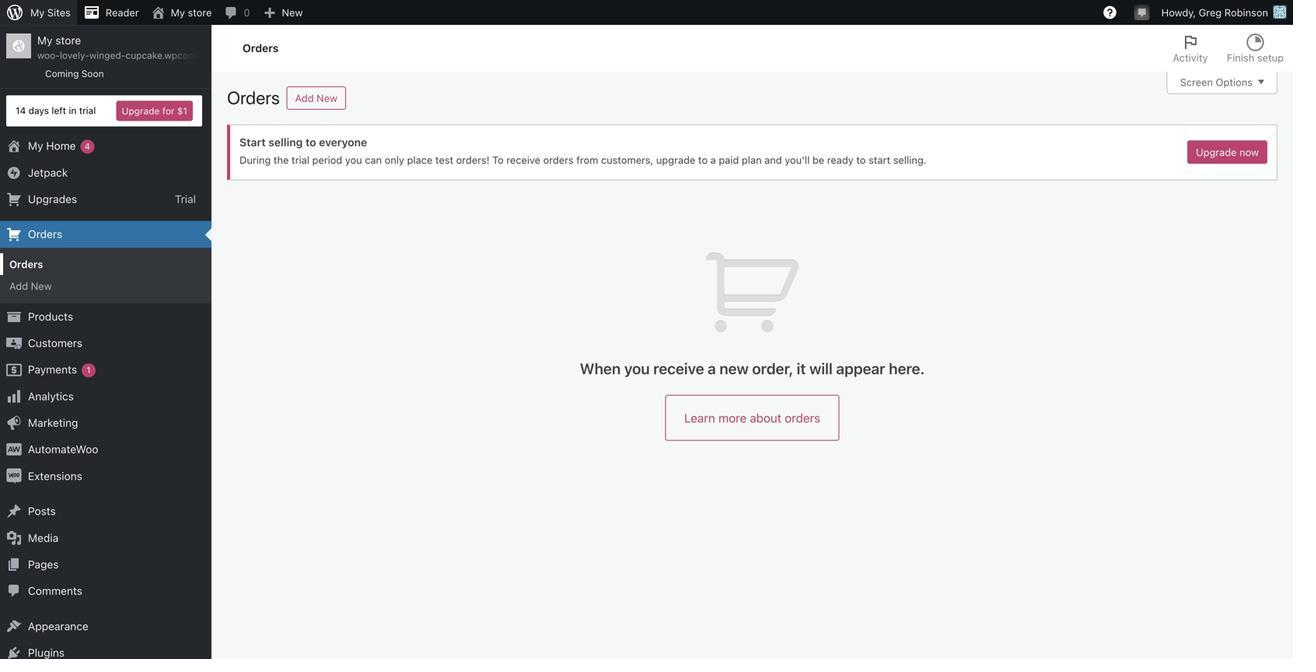 Task type: vqa. For each thing, say whether or not it's contained in the screenshot.
Editor content region
no



Task type: describe. For each thing, give the bounding box(es) containing it.
for
[[162, 105, 175, 116]]

everyone
[[319, 136, 367, 149]]

posts link
[[0, 498, 212, 525]]

0 horizontal spatial to
[[306, 136, 316, 149]]

0 link
[[218, 0, 256, 25]]

14 days left in trial
[[16, 105, 96, 116]]

2 orders link from the top
[[0, 253, 212, 275]]

media link
[[0, 525, 212, 551]]

activity button
[[1165, 25, 1218, 72]]

only
[[385, 154, 405, 166]]

marketing
[[28, 416, 78, 429]]

0
[[244, 7, 250, 18]]

analytics
[[28, 390, 74, 403]]

jetpack link
[[0, 159, 212, 186]]

orders up start
[[227, 87, 280, 108]]

pages link
[[0, 551, 212, 578]]

paid
[[719, 154, 739, 166]]

store for my store
[[188, 7, 212, 18]]

appearance link
[[0, 613, 212, 640]]

products
[[28, 310, 73, 323]]

reader link
[[77, 0, 145, 25]]

reader
[[106, 7, 139, 18]]

howdy,
[[1162, 7, 1197, 18]]

customers link
[[0, 330, 212, 356]]

learn more about orders link
[[666, 395, 840, 441]]

1 orders link from the top
[[0, 221, 212, 248]]

upgrade
[[657, 154, 696, 166]]

now
[[1240, 146, 1260, 158]]

start
[[869, 154, 891, 166]]

my store woo-lovely-winged-cupcake.wpcomstaging.com coming soon
[[37, 34, 250, 79]]

learn
[[685, 411, 716, 425]]

will
[[810, 359, 833, 377]]

1 horizontal spatial to
[[699, 154, 708, 166]]

my for my store woo-lovely-winged-cupcake.wpcomstaging.com coming soon
[[37, 34, 53, 47]]

add new inside main menu navigation
[[9, 280, 52, 292]]

winged-
[[89, 50, 126, 61]]

test
[[436, 154, 454, 166]]

woo-
[[37, 50, 60, 61]]

1 vertical spatial a
[[708, 359, 716, 377]]

about
[[750, 411, 782, 425]]

start selling to everyone during the trial period you can only place test orders! to receive orders from customers, upgrade to a paid plan and you'll be ready to start selling.
[[240, 136, 927, 166]]

payments 1
[[28, 363, 91, 376]]

during
[[240, 154, 271, 166]]

notification image
[[1137, 5, 1149, 18]]

order,
[[753, 359, 794, 377]]

analytics link
[[0, 383, 212, 410]]

the
[[274, 154, 289, 166]]

place
[[407, 154, 433, 166]]

toolbar navigation
[[0, 0, 1294, 28]]

extensions
[[28, 470, 82, 482]]

receive inside start selling to everyone during the trial period you can only place test orders! to receive orders from customers, upgrade to a paid plan and you'll be ready to start selling.
[[507, 154, 541, 166]]

my sites
[[30, 7, 71, 18]]

$1
[[177, 105, 188, 116]]

my for my store
[[171, 7, 185, 18]]

sites
[[47, 7, 71, 18]]

extensions link
[[0, 463, 212, 490]]

products link
[[0, 303, 212, 330]]

learn more about orders
[[685, 411, 821, 425]]

howdy, greg robinson
[[1162, 7, 1269, 18]]

4
[[85, 141, 90, 151]]

soon
[[82, 68, 104, 79]]

0 vertical spatial add new link
[[287, 86, 346, 110]]

upgrade for $1 button
[[116, 101, 193, 121]]

new
[[720, 359, 749, 377]]

new link
[[256, 0, 309, 25]]

period
[[312, 154, 343, 166]]

here.
[[889, 359, 925, 377]]

trial
[[175, 193, 196, 205]]

options
[[1217, 76, 1254, 88]]

marketing link
[[0, 410, 212, 436]]

activity
[[1174, 52, 1209, 63]]

payments
[[28, 363, 77, 376]]

new for the topmost 'add new' 'link'
[[317, 92, 338, 104]]

1
[[87, 365, 91, 375]]

be
[[813, 154, 825, 166]]

to
[[493, 154, 504, 166]]

1 horizontal spatial you
[[625, 359, 650, 377]]

screen options button
[[1168, 71, 1278, 94]]

posts
[[28, 505, 56, 518]]

plan
[[742, 154, 762, 166]]

selling
[[269, 136, 303, 149]]



Task type: locate. For each thing, give the bounding box(es) containing it.
screen options
[[1181, 76, 1254, 88]]

orders down 0
[[243, 42, 279, 55]]

selling.
[[894, 154, 927, 166]]

upgrade for upgrade for $1
[[122, 105, 160, 116]]

cupcake.wpcomstaging.com
[[126, 50, 250, 61]]

0 vertical spatial you
[[345, 154, 362, 166]]

1 vertical spatial new
[[317, 92, 338, 104]]

trial
[[79, 105, 96, 116], [292, 154, 310, 166]]

14
[[16, 105, 26, 116]]

0 horizontal spatial store
[[55, 34, 81, 47]]

upgrade left the for
[[122, 105, 160, 116]]

upgrade now
[[1197, 146, 1260, 158]]

add new up products
[[9, 280, 52, 292]]

orders inside start selling to everyone during the trial period you can only place test orders! to receive orders from customers, upgrade to a paid plan and you'll be ready to start selling.
[[544, 154, 574, 166]]

orders!
[[456, 154, 490, 166]]

orders
[[243, 42, 279, 55], [227, 87, 280, 108], [28, 228, 62, 241], [9, 258, 43, 270]]

orders
[[544, 154, 574, 166], [785, 411, 821, 425]]

new inside toolbar navigation
[[282, 7, 303, 18]]

0 vertical spatial new
[[282, 7, 303, 18]]

1 vertical spatial add
[[9, 280, 28, 292]]

upgrade inside upgrade now link
[[1197, 146, 1238, 158]]

new up everyone
[[317, 92, 338, 104]]

orders link up products link
[[0, 253, 212, 275]]

add for the topmost 'add new' 'link'
[[295, 92, 314, 104]]

store
[[188, 7, 212, 18], [55, 34, 81, 47]]

1 vertical spatial upgrade
[[1197, 146, 1238, 158]]

store for my store woo-lovely-winged-cupcake.wpcomstaging.com coming soon
[[55, 34, 81, 47]]

receive up learn
[[654, 359, 705, 377]]

add new up everyone
[[295, 92, 338, 104]]

setup
[[1258, 52, 1285, 63]]

upgrades
[[28, 193, 77, 205]]

add new link up everyone
[[287, 86, 346, 110]]

jetpack
[[28, 166, 68, 179]]

new right 0
[[282, 7, 303, 18]]

comments link
[[0, 578, 212, 605]]

0 vertical spatial orders
[[544, 154, 574, 166]]

1 vertical spatial orders
[[785, 411, 821, 425]]

media
[[28, 531, 59, 544]]

orders down upgrades at the left of the page
[[28, 228, 62, 241]]

0 vertical spatial orders link
[[0, 221, 212, 248]]

1 horizontal spatial new
[[282, 7, 303, 18]]

add new link
[[287, 86, 346, 110], [0, 275, 212, 297]]

my
[[30, 7, 45, 18], [171, 7, 185, 18], [37, 34, 53, 47], [28, 139, 43, 152]]

you'll
[[785, 154, 810, 166]]

1 vertical spatial orders link
[[0, 253, 212, 275]]

to
[[306, 136, 316, 149], [699, 154, 708, 166], [857, 154, 866, 166]]

tab list
[[1165, 25, 1294, 72]]

add for 'add new' 'link' inside the main menu navigation
[[9, 280, 28, 292]]

appear
[[837, 359, 886, 377]]

you inside start selling to everyone during the trial period you can only place test orders! to receive orders from customers, upgrade to a paid plan and you'll be ready to start selling.
[[345, 154, 362, 166]]

finish setup button
[[1218, 25, 1294, 72]]

can
[[365, 154, 382, 166]]

0 horizontal spatial add new link
[[0, 275, 212, 297]]

orders up products
[[9, 258, 43, 270]]

1 vertical spatial add new
[[9, 280, 52, 292]]

store left 0 link
[[188, 7, 212, 18]]

pages
[[28, 558, 59, 571]]

ready
[[828, 154, 854, 166]]

0 horizontal spatial add
[[9, 280, 28, 292]]

1 horizontal spatial upgrade
[[1197, 146, 1238, 158]]

start
[[240, 136, 266, 149]]

screen
[[1181, 76, 1214, 88]]

add
[[295, 92, 314, 104], [9, 280, 28, 292]]

main menu navigation
[[0, 25, 250, 659]]

my left the sites
[[30, 7, 45, 18]]

customers
[[28, 336, 83, 349]]

add inside main menu navigation
[[9, 280, 28, 292]]

store up "lovely-"
[[55, 34, 81, 47]]

a
[[711, 154, 716, 166], [708, 359, 716, 377]]

receive right to
[[507, 154, 541, 166]]

1 horizontal spatial orders
[[785, 411, 821, 425]]

1 horizontal spatial add new link
[[287, 86, 346, 110]]

add new link inside main menu navigation
[[0, 275, 212, 297]]

my sites link
[[0, 0, 77, 25]]

0 vertical spatial add
[[295, 92, 314, 104]]

in
[[69, 105, 77, 116]]

1 vertical spatial store
[[55, 34, 81, 47]]

a inside start selling to everyone during the trial period you can only place test orders! to receive orders from customers, upgrade to a paid plan and you'll be ready to start selling.
[[711, 154, 716, 166]]

robinson
[[1225, 7, 1269, 18]]

add up selling
[[295, 92, 314, 104]]

my inside my store woo-lovely-winged-cupcake.wpcomstaging.com coming soon
[[37, 34, 53, 47]]

upgrade now link
[[1188, 141, 1268, 164]]

0 vertical spatial add new
[[295, 92, 338, 104]]

from
[[577, 154, 599, 166]]

and
[[765, 154, 783, 166]]

coming
[[45, 68, 79, 79]]

finish setup
[[1228, 52, 1285, 63]]

new
[[282, 7, 303, 18], [317, 92, 338, 104], [31, 280, 52, 292]]

trial inside start selling to everyone during the trial period you can only place test orders! to receive orders from customers, upgrade to a paid plan and you'll be ready to start selling.
[[292, 154, 310, 166]]

add new link up products link
[[0, 275, 212, 297]]

store inside my store woo-lovely-winged-cupcake.wpcomstaging.com coming soon
[[55, 34, 81, 47]]

my home 4
[[28, 139, 90, 152]]

1 vertical spatial you
[[625, 359, 650, 377]]

0 vertical spatial upgrade
[[122, 105, 160, 116]]

finish
[[1228, 52, 1255, 63]]

upgrade for upgrade now
[[1197, 146, 1238, 158]]

0 horizontal spatial you
[[345, 154, 362, 166]]

my up cupcake.wpcomstaging.com
[[171, 7, 185, 18]]

1 horizontal spatial add
[[295, 92, 314, 104]]

you left can
[[345, 154, 362, 166]]

0 horizontal spatial trial
[[79, 105, 96, 116]]

upgrade inside upgrade for $1 button
[[122, 105, 160, 116]]

0 vertical spatial trial
[[79, 105, 96, 116]]

a left new
[[708, 359, 716, 377]]

my for my sites
[[30, 7, 45, 18]]

2 horizontal spatial new
[[317, 92, 338, 104]]

1 vertical spatial trial
[[292, 154, 310, 166]]

2 vertical spatial new
[[31, 280, 52, 292]]

0 vertical spatial store
[[188, 7, 212, 18]]

tab list containing activity
[[1165, 25, 1294, 72]]

my for my home 4
[[28, 139, 43, 152]]

automatewoo link
[[0, 436, 212, 463]]

1 horizontal spatial store
[[188, 7, 212, 18]]

when you receive a new order, it will appear here.
[[580, 359, 925, 377]]

store inside toolbar navigation
[[188, 7, 212, 18]]

to left start
[[857, 154, 866, 166]]

2 horizontal spatial to
[[857, 154, 866, 166]]

my left home
[[28, 139, 43, 152]]

trial inside main menu navigation
[[79, 105, 96, 116]]

new up products
[[31, 280, 52, 292]]

upgrade for $1
[[122, 105, 188, 116]]

my store link
[[145, 0, 218, 25]]

orders link down jetpack link
[[0, 221, 212, 248]]

automatewoo
[[28, 443, 98, 456]]

1 horizontal spatial receive
[[654, 359, 705, 377]]

orders right 'about'
[[785, 411, 821, 425]]

customers,
[[601, 154, 654, 166]]

new inside main menu navigation
[[31, 280, 52, 292]]

0 vertical spatial receive
[[507, 154, 541, 166]]

to up period
[[306, 136, 316, 149]]

trial right in
[[79, 105, 96, 116]]

to left paid
[[699, 154, 708, 166]]

my up woo-
[[37, 34, 53, 47]]

new for 'add new' 'link' inside the main menu navigation
[[31, 280, 52, 292]]

appearance
[[28, 620, 89, 633]]

1 vertical spatial receive
[[654, 359, 705, 377]]

more
[[719, 411, 747, 425]]

a left paid
[[711, 154, 716, 166]]

comments
[[28, 585, 82, 597]]

it
[[797, 359, 806, 377]]

0 horizontal spatial orders
[[544, 154, 574, 166]]

greg
[[1200, 7, 1223, 18]]

0 horizontal spatial upgrade
[[122, 105, 160, 116]]

you right "when"
[[625, 359, 650, 377]]

0 horizontal spatial receive
[[507, 154, 541, 166]]

home
[[46, 139, 76, 152]]

upgrade left now
[[1197, 146, 1238, 158]]

my store
[[171, 7, 212, 18]]

orders left from
[[544, 154, 574, 166]]

0 vertical spatial a
[[711, 154, 716, 166]]

1 horizontal spatial trial
[[292, 154, 310, 166]]

1 horizontal spatial add new
[[295, 92, 338, 104]]

trial right the
[[292, 154, 310, 166]]

1 vertical spatial add new link
[[0, 275, 212, 297]]

left
[[52, 105, 66, 116]]

0 horizontal spatial new
[[31, 280, 52, 292]]

you
[[345, 154, 362, 166], [625, 359, 650, 377]]

add up products
[[9, 280, 28, 292]]

0 horizontal spatial add new
[[9, 280, 52, 292]]



